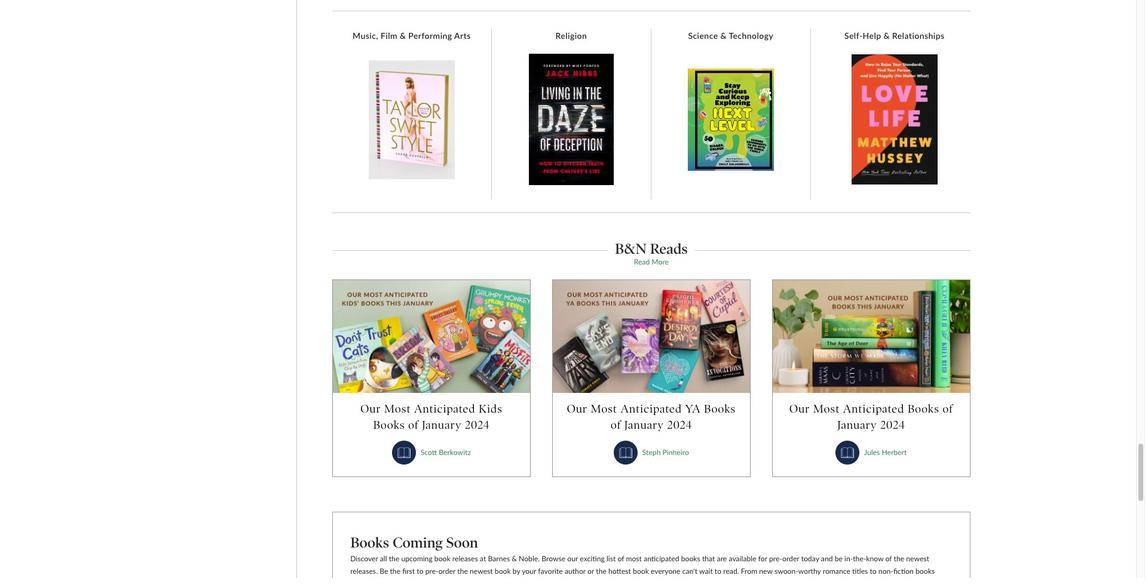Task type: vqa. For each thing, say whether or not it's contained in the screenshot.
top SEE
no



Task type: locate. For each thing, give the bounding box(es) containing it.
our for our most anticipated kids books of january 2024
[[360, 402, 381, 416]]

can't
[[682, 567, 698, 576]]

january for ya
[[624, 418, 664, 432]]

1 horizontal spatial anticipated
[[621, 402, 682, 416]]

or
[[588, 567, 594, 576]]

2024 down the ya at the right bottom of page
[[667, 418, 692, 432]]

order up swoon-
[[782, 554, 799, 563]]

read more link
[[634, 258, 669, 267]]

& right science at top
[[720, 31, 727, 41]]

2024 for kids
[[465, 418, 490, 432]]

1 vertical spatial pre-
[[425, 567, 438, 576]]

pre-
[[769, 554, 782, 563], [425, 567, 438, 576]]

0 horizontal spatial most
[[384, 402, 411, 416]]

science
[[688, 31, 718, 41]]

noble.
[[519, 554, 540, 563]]

at
[[480, 554, 486, 563]]

releases
[[452, 554, 478, 563]]

order
[[782, 554, 799, 563], [438, 567, 456, 576]]

self-help & relationships link
[[839, 31, 951, 41]]

january inside 'our most anticipated ya books of january 2024'
[[624, 418, 664, 432]]

anticipated
[[414, 402, 475, 416], [621, 402, 682, 416], [843, 402, 904, 416]]

1 vertical spatial newest
[[470, 567, 493, 576]]

by
[[513, 567, 520, 576]]

2024 inside our most anticipated books of january 2024
[[880, 418, 905, 432]]

most for our most anticipated kids books of january 2024
[[384, 402, 411, 416]]

our most anticipated kids books of january 2024 link
[[345, 401, 518, 433]]

and
[[821, 554, 833, 563]]

0 horizontal spatial our
[[360, 402, 381, 416]]

most for our most anticipated ya books of january 2024
[[591, 402, 617, 416]]

books inside 'our most anticipated ya books of january 2024'
[[704, 402, 736, 416]]

0 horizontal spatial pre-
[[425, 567, 438, 576]]

of inside the our most anticipated kids books of january 2024
[[408, 418, 419, 432]]

1 horizontal spatial newest
[[906, 554, 929, 563]]

book
[[434, 554, 450, 563], [495, 567, 511, 576], [633, 567, 649, 576]]

pre- right for
[[769, 554, 782, 563]]

2024 inside the our most anticipated kids books of january 2024
[[465, 418, 490, 432]]

most inside the our most anticipated kids books of january 2024
[[384, 402, 411, 416]]

0 vertical spatial order
[[782, 554, 799, 563]]

january up jules
[[837, 418, 877, 432]]

& up the by
[[512, 554, 517, 563]]

books inside our most anticipated books of january 2024
[[908, 402, 939, 416]]

&
[[400, 31, 406, 41], [720, 31, 727, 41], [884, 31, 890, 41], [512, 554, 517, 563]]

january
[[422, 418, 462, 432], [624, 418, 664, 432], [837, 418, 877, 432]]

books
[[704, 402, 736, 416], [908, 402, 939, 416], [373, 418, 405, 432], [350, 534, 389, 552]]

all
[[380, 554, 387, 563]]

2 most from the left
[[591, 402, 617, 416]]

1 horizontal spatial to
[[715, 567, 721, 576]]

most
[[626, 554, 642, 563]]

3 2024 from the left
[[880, 418, 905, 432]]

2 horizontal spatial most
[[813, 402, 840, 416]]

2024 up the herbert
[[880, 418, 905, 432]]

upcoming
[[401, 554, 433, 563]]

book left the by
[[495, 567, 511, 576]]

anticipated up scott berkowitz
[[414, 402, 475, 416]]

2024 down kids
[[465, 418, 490, 432]]

anticipated up jules
[[843, 402, 904, 416]]

jules herbert
[[864, 448, 907, 457]]

book left releases at left
[[434, 554, 450, 563]]

0 horizontal spatial to
[[417, 567, 423, 576]]

0 vertical spatial pre-
[[769, 554, 782, 563]]

our
[[360, 402, 381, 416], [567, 402, 588, 416], [789, 402, 810, 416]]

2 our from the left
[[567, 402, 588, 416]]

2024 inside 'our most anticipated ya books of january 2024'
[[667, 418, 692, 432]]

3 most from the left
[[813, 402, 840, 416]]

newest up "fiction"
[[906, 554, 929, 563]]

discover
[[350, 554, 378, 563]]

more
[[652, 258, 669, 267]]

most inside our most anticipated books of january 2024
[[813, 402, 840, 416]]

soon
[[446, 534, 478, 552]]

2 anticipated from the left
[[621, 402, 682, 416]]

january up 'steph'
[[624, 418, 664, 432]]

jules herbert link
[[864, 448, 907, 457]]

1 horizontal spatial order
[[782, 554, 799, 563]]

our inside the our most anticipated kids books of january 2024
[[360, 402, 381, 416]]

the-
[[853, 554, 866, 563]]

steph
[[642, 448, 661, 457]]

available
[[729, 554, 756, 563]]

1 horizontal spatial most
[[591, 402, 617, 416]]

the right all
[[389, 554, 399, 563]]

our for our most anticipated ya books of january 2024
[[567, 402, 588, 416]]

wait
[[699, 567, 713, 576]]

technology
[[729, 31, 774, 41]]

reads
[[650, 240, 688, 258]]

book down "most"
[[633, 567, 649, 576]]

0 horizontal spatial anticipated
[[414, 402, 475, 416]]

to right first
[[417, 567, 423, 576]]

of inside our most anticipated books of january 2024
[[943, 402, 953, 416]]

order down releases at left
[[438, 567, 456, 576]]

books inside books coming soon discover all the upcoming book releases at barnes & noble. browse our exciting list of most anticipated books that are available for pre-order today and be in-the-know of the newest releases. be the first to pre-order the newest book by your favorite author or the hottest book everyone can't wait to read. from new swoon-worthy romance titles to non-fiction book
[[350, 534, 389, 552]]

2 horizontal spatial our
[[789, 402, 810, 416]]

newest
[[906, 554, 929, 563], [470, 567, 493, 576]]

1 most from the left
[[384, 402, 411, 416]]

self-help & relationships image
[[852, 55, 938, 185]]

pinheiro
[[663, 448, 689, 457]]

2 horizontal spatial january
[[837, 418, 877, 432]]

steph pinheiro
[[642, 448, 689, 457]]

1 horizontal spatial 2024
[[667, 418, 692, 432]]

newest down at on the left bottom
[[470, 567, 493, 576]]

3 january from the left
[[837, 418, 877, 432]]

january inside the our most anticipated kids books of january 2024
[[422, 418, 462, 432]]

2 horizontal spatial 2024
[[880, 418, 905, 432]]

self-
[[844, 31, 863, 41]]

3 anticipated from the left
[[843, 402, 904, 416]]

0 horizontal spatial 2024
[[465, 418, 490, 432]]

to right wait in the bottom right of the page
[[715, 567, 721, 576]]

1 anticipated from the left
[[414, 402, 475, 416]]

music, film & performing arts link
[[347, 31, 477, 41]]

1 to from the left
[[417, 567, 423, 576]]

3 our from the left
[[789, 402, 810, 416]]

know
[[866, 554, 884, 563]]

performing
[[408, 31, 452, 41]]

releases.
[[350, 567, 378, 576]]

anticipated for ya
[[621, 402, 682, 416]]

anticipated inside the our most anticipated kids books of january 2024
[[414, 402, 475, 416]]

self-help & relationships
[[844, 31, 945, 41]]

your
[[522, 567, 536, 576]]

our inside our most anticipated books of january 2024
[[789, 402, 810, 416]]

1 january from the left
[[422, 418, 462, 432]]

scott berkowitz link
[[421, 448, 471, 457]]

our inside 'our most anticipated ya books of january 2024'
[[567, 402, 588, 416]]

anticipated inside 'our most anticipated ya books of january 2024'
[[621, 402, 682, 416]]

2 horizontal spatial anticipated
[[843, 402, 904, 416]]

anticipated inside our most anticipated books of january 2024
[[843, 402, 904, 416]]

january up scott berkowitz link
[[422, 418, 462, 432]]

0 horizontal spatial january
[[422, 418, 462, 432]]

1 horizontal spatial our
[[567, 402, 588, 416]]

2 horizontal spatial to
[[870, 567, 877, 576]]

our most anticipated books of january 2024 image
[[773, 280, 970, 393]]

anticipated left the ya at the right bottom of page
[[621, 402, 682, 416]]

of inside 'our most anticipated ya books of january 2024'
[[611, 418, 621, 432]]

2024
[[465, 418, 490, 432], [667, 418, 692, 432], [880, 418, 905, 432]]

of
[[943, 402, 953, 416], [408, 418, 419, 432], [611, 418, 621, 432], [618, 554, 624, 563], [886, 554, 892, 563]]

to
[[417, 567, 423, 576], [715, 567, 721, 576], [870, 567, 877, 576]]

most inside 'our most anticipated ya books of january 2024'
[[591, 402, 617, 416]]

1 horizontal spatial january
[[624, 418, 664, 432]]

the right be on the left of page
[[390, 567, 400, 576]]

2 january from the left
[[624, 418, 664, 432]]

pre- down upcoming
[[425, 567, 438, 576]]

january for kids
[[422, 418, 462, 432]]

to left non-
[[870, 567, 877, 576]]

from
[[741, 567, 757, 576]]

1 vertical spatial order
[[438, 567, 456, 576]]

2 2024 from the left
[[667, 418, 692, 432]]

1 our from the left
[[360, 402, 381, 416]]

1 2024 from the left
[[465, 418, 490, 432]]



Task type: describe. For each thing, give the bounding box(es) containing it.
the down releases at left
[[457, 567, 468, 576]]

steph pinheiro link
[[642, 448, 689, 457]]

& right "film"
[[400, 31, 406, 41]]

titles
[[852, 567, 868, 576]]

barnes
[[488, 554, 510, 563]]

2 horizontal spatial book
[[633, 567, 649, 576]]

romance
[[823, 567, 850, 576]]

our most anticipated kids books of january 2024
[[360, 402, 503, 432]]

our most anticipated ya books of january 2024
[[567, 402, 736, 432]]

books
[[681, 554, 700, 563]]

exciting
[[580, 554, 605, 563]]

0 vertical spatial newest
[[906, 554, 929, 563]]

author
[[565, 567, 586, 576]]

b&n reads read more
[[615, 240, 688, 267]]

herbert
[[882, 448, 907, 457]]

january inside our most anticipated books of january 2024
[[837, 418, 877, 432]]

our most anticipated books of january 2024
[[789, 402, 953, 432]]

jules
[[864, 448, 880, 457]]

favorite
[[538, 567, 563, 576]]

first
[[402, 567, 415, 576]]

help
[[863, 31, 881, 41]]

science & technology
[[688, 31, 774, 41]]

swoon-
[[775, 567, 798, 576]]

arts
[[454, 31, 471, 41]]

our most anticipated kids books of january 2024 image
[[333, 280, 530, 393]]

0 horizontal spatial book
[[434, 554, 450, 563]]

coming
[[393, 534, 443, 552]]

ya
[[685, 402, 701, 416]]

science & technology image
[[688, 69, 774, 171]]

scott berkowitz
[[421, 448, 471, 457]]

anticipated
[[644, 554, 679, 563]]

books coming soon discover all the upcoming book releases at barnes & noble. browse our exciting list of most anticipated books that are available for pre-order today and be in-the-know of the newest releases. be the first to pre-order the newest book by your favorite author or the hottest book everyone can't wait to read. from new swoon-worthy romance titles to non-fiction book
[[350, 534, 935, 579]]

the right or
[[596, 567, 607, 576]]

our for our most anticipated books of january 2024
[[789, 402, 810, 416]]

new
[[759, 567, 773, 576]]

read
[[634, 258, 650, 267]]

books inside the our most anticipated kids books of january 2024
[[373, 418, 405, 432]]

b&n
[[615, 240, 647, 258]]

today
[[801, 554, 819, 563]]

kids
[[479, 402, 503, 416]]

science & technology link
[[682, 31, 780, 41]]

2024 for ya
[[667, 418, 692, 432]]

0 horizontal spatial order
[[438, 567, 456, 576]]

our
[[567, 554, 578, 563]]

3 to from the left
[[870, 567, 877, 576]]

2 to from the left
[[715, 567, 721, 576]]

for
[[758, 554, 767, 563]]

fiction
[[893, 567, 914, 576]]

1 horizontal spatial book
[[495, 567, 511, 576]]

berkowitz
[[439, 448, 471, 457]]

anticipated for kids
[[414, 402, 475, 416]]

religion link
[[550, 31, 593, 41]]

0 horizontal spatial newest
[[470, 567, 493, 576]]

music,
[[353, 31, 378, 41]]

be
[[835, 554, 843, 563]]

scott
[[421, 448, 437, 457]]

browse
[[542, 554, 566, 563]]

worthy
[[798, 567, 821, 576]]

that
[[702, 554, 715, 563]]

1 horizontal spatial pre-
[[769, 554, 782, 563]]

be
[[380, 567, 388, 576]]

music, film & performing arts image
[[369, 60, 455, 179]]

the up "fiction"
[[894, 554, 904, 563]]

our most anticipated books of january 2024 link
[[785, 401, 958, 433]]

anticipated for books
[[843, 402, 904, 416]]

in-
[[845, 554, 853, 563]]

everyone
[[651, 567, 680, 576]]

non-
[[878, 567, 893, 576]]

our most anticipated ya books of january 2024 link
[[565, 401, 738, 433]]

relationships
[[892, 31, 945, 41]]

are
[[717, 554, 727, 563]]

read.
[[723, 567, 739, 576]]

film
[[381, 31, 397, 41]]

& inside books coming soon discover all the upcoming book releases at barnes & noble. browse our exciting list of most anticipated books that are available for pre-order today and be in-the-know of the newest releases. be the first to pre-order the newest book by your favorite author or the hottest book everyone can't wait to read. from new swoon-worthy romance titles to non-fiction book
[[512, 554, 517, 563]]

& right help
[[884, 31, 890, 41]]

our most anticipated ya books of january 2024 image
[[553, 280, 750, 393]]

most for our most anticipated books of january 2024
[[813, 402, 840, 416]]

hottest
[[608, 567, 631, 576]]

music, film & performing arts
[[353, 31, 471, 41]]

religion image
[[529, 54, 614, 186]]

list
[[607, 554, 616, 563]]

religion
[[556, 31, 587, 41]]



